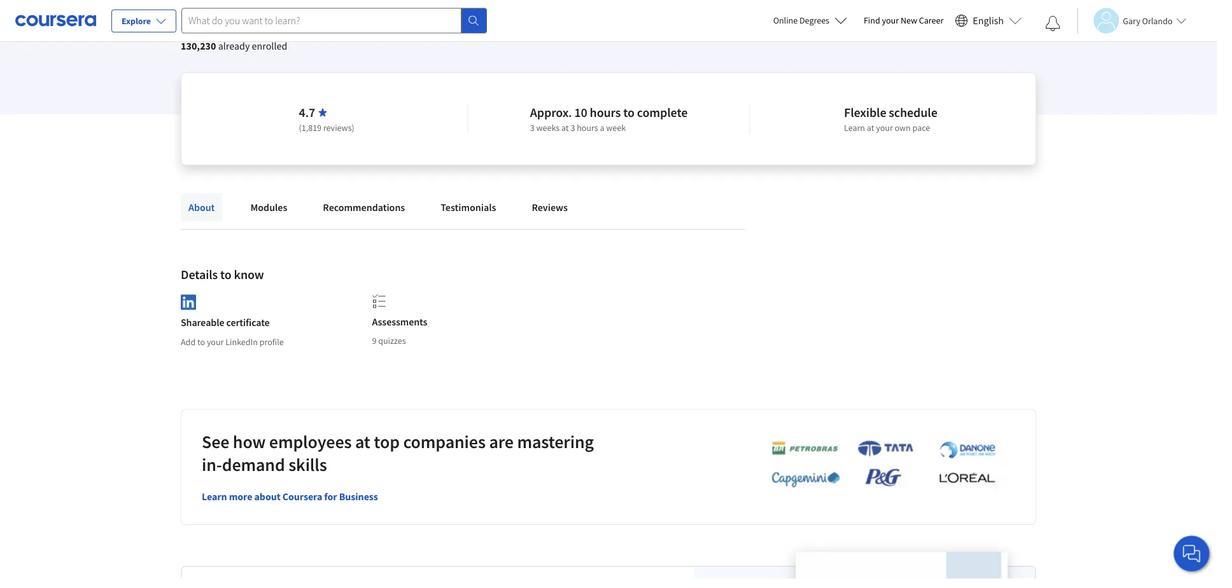 Task type: locate. For each thing, give the bounding box(es) containing it.
weeks
[[536, 122, 560, 134]]

at left top
[[355, 431, 370, 453]]

1 horizontal spatial 3
[[571, 122, 575, 134]]

at inside flexible schedule learn at your own pace
[[867, 122, 874, 134]]

2 vertical spatial to
[[197, 337, 205, 348]]

1 horizontal spatial to
[[220, 267, 232, 283]]

hours up a
[[590, 105, 621, 121]]

learn more about coursera for business
[[202, 491, 378, 504]]

at
[[561, 122, 569, 134], [867, 122, 874, 134], [355, 431, 370, 453]]

reviews)
[[323, 122, 354, 134]]

english button
[[950, 0, 1027, 41]]

None search field
[[181, 8, 487, 33]]

online degrees
[[773, 15, 829, 26]]

already
[[218, 39, 250, 52]]

english
[[973, 14, 1004, 27]]

find
[[864, 15, 880, 26]]

hours
[[590, 105, 621, 121], [577, 122, 598, 134]]

business
[[339, 491, 378, 504]]

at down flexible
[[867, 122, 874, 134]]

your left "own"
[[876, 122, 893, 134]]

are
[[489, 431, 514, 453]]

your right find
[[882, 15, 899, 26]]

at right weeks
[[561, 122, 569, 134]]

certificate
[[226, 317, 270, 330]]

2 horizontal spatial at
[[867, 122, 874, 134]]

What do you want to learn? text field
[[181, 8, 462, 33]]

reviews
[[532, 201, 568, 214]]

0 vertical spatial to
[[623, 105, 635, 121]]

reviews link
[[524, 194, 575, 222]]

orlando
[[1142, 15, 1173, 26]]

gary orlando button
[[1077, 8, 1187, 33]]

details to know
[[181, 267, 264, 283]]

quizzes
[[378, 335, 406, 347]]

explore
[[122, 15, 151, 27]]

learn left more
[[202, 491, 227, 504]]

0 horizontal spatial to
[[197, 337, 205, 348]]

3 left weeks
[[530, 122, 535, 134]]

130,230 already enrolled
[[181, 39, 287, 52]]

flexible schedule learn at your own pace
[[844, 105, 937, 134]]

week
[[606, 122, 626, 134]]

learn
[[844, 122, 865, 134], [202, 491, 227, 504]]

profile
[[259, 337, 284, 348]]

at inside see how employees at top companies are mastering in-demand skills
[[355, 431, 370, 453]]

about link
[[181, 194, 222, 222]]

0 horizontal spatial learn
[[202, 491, 227, 504]]

approx.
[[530, 105, 572, 121]]

9
[[372, 335, 376, 347]]

complete
[[637, 105, 688, 121]]

1 vertical spatial hours
[[577, 122, 598, 134]]

see how employees at top companies are mastering in-demand skills
[[202, 431, 594, 476]]

0 horizontal spatial 3
[[530, 122, 535, 134]]

at inside approx. 10 hours to complete 3 weeks at 3 hours a week
[[561, 122, 569, 134]]

recommendations link
[[315, 194, 413, 222]]

financial aid available
[[294, 2, 378, 14]]

3 down 10
[[571, 122, 575, 134]]

to
[[623, 105, 635, 121], [220, 267, 232, 283], [197, 337, 205, 348]]

3
[[530, 122, 535, 134], [571, 122, 575, 134]]

hours left a
[[577, 122, 598, 134]]

0 vertical spatial learn
[[844, 122, 865, 134]]

learn down flexible
[[844, 122, 865, 134]]

to up week
[[623, 105, 635, 121]]

demand
[[222, 454, 285, 476]]

testimonials link
[[433, 194, 504, 222]]

your
[[882, 15, 899, 26], [876, 122, 893, 134], [207, 337, 224, 348]]

your down shareable certificate
[[207, 337, 224, 348]]

1 vertical spatial to
[[220, 267, 232, 283]]

own
[[895, 122, 911, 134]]

available
[[344, 2, 378, 14]]

9 quizzes
[[372, 335, 406, 347]]

1 horizontal spatial learn
[[844, 122, 865, 134]]

2 vertical spatial your
[[207, 337, 224, 348]]

4.7
[[299, 105, 315, 121]]

companies
[[403, 431, 486, 453]]

to for know
[[220, 267, 232, 283]]

0 horizontal spatial at
[[355, 431, 370, 453]]

shareable
[[181, 317, 224, 330]]

know
[[234, 267, 264, 283]]

to right add
[[197, 337, 205, 348]]

1 horizontal spatial at
[[561, 122, 569, 134]]

skills
[[288, 454, 327, 476]]

online degrees button
[[763, 6, 857, 34]]

for
[[324, 491, 337, 504]]

1 vertical spatial your
[[876, 122, 893, 134]]

at for see how employees at top companies are mastering in-demand skills
[[355, 431, 370, 453]]

to left know
[[220, 267, 232, 283]]

add
[[181, 337, 196, 348]]

2 3 from the left
[[571, 122, 575, 134]]

2 horizontal spatial to
[[623, 105, 635, 121]]

gary orlando
[[1123, 15, 1173, 26]]

flexible
[[844, 105, 886, 121]]

starts nov 16
[[209, 10, 256, 20]]

starts nov 16 button
[[181, 0, 284, 28]]

assessments
[[372, 316, 427, 328]]



Task type: describe. For each thing, give the bounding box(es) containing it.
explore button
[[111, 10, 176, 32]]

0 vertical spatial hours
[[590, 105, 621, 121]]

linkedin
[[225, 337, 258, 348]]

10
[[574, 105, 587, 121]]

your inside flexible schedule learn at your own pace
[[876, 122, 893, 134]]

shareable certificate
[[181, 317, 270, 330]]

about
[[254, 491, 281, 504]]

starts
[[209, 10, 230, 20]]

gary
[[1123, 15, 1140, 26]]

top
[[374, 431, 400, 453]]

recommendations
[[323, 201, 405, 214]]

employees
[[269, 431, 352, 453]]

coursera
[[283, 491, 322, 504]]

(1,819 reviews)
[[299, 122, 354, 134]]

online
[[773, 15, 798, 26]]

new
[[901, 15, 917, 26]]

how
[[233, 431, 266, 453]]

enrolled
[[252, 39, 287, 52]]

aid
[[330, 2, 342, 14]]

coursera enterprise logos image
[[752, 440, 1007, 495]]

to for your
[[197, 337, 205, 348]]

in-
[[202, 454, 222, 476]]

modules link
[[243, 194, 295, 222]]

coursera career certificate image
[[796, 553, 1008, 580]]

about
[[188, 201, 215, 214]]

see
[[202, 431, 229, 453]]

chat with us image
[[1181, 544, 1202, 565]]

learn more about coursera for business link
[[202, 491, 378, 504]]

show notifications image
[[1045, 16, 1061, 31]]

find your new career
[[864, 15, 944, 26]]

financial aid available button
[[294, 2, 378, 14]]

0 vertical spatial your
[[882, 15, 899, 26]]

financial
[[294, 2, 328, 14]]

16
[[247, 10, 256, 20]]

pace
[[913, 122, 930, 134]]

details
[[181, 267, 218, 283]]

1 3 from the left
[[530, 122, 535, 134]]

coursera image
[[15, 10, 96, 31]]

more
[[229, 491, 252, 504]]

(1,819
[[299, 122, 322, 134]]

a
[[600, 122, 604, 134]]

nov
[[232, 10, 246, 20]]

learn inside flexible schedule learn at your own pace
[[844, 122, 865, 134]]

testimonials
[[441, 201, 496, 214]]

schedule
[[889, 105, 937, 121]]

degrees
[[800, 15, 829, 26]]

modules
[[250, 201, 287, 214]]

at for flexible schedule learn at your own pace
[[867, 122, 874, 134]]

find your new career link
[[857, 13, 950, 29]]

1 vertical spatial learn
[[202, 491, 227, 504]]

career
[[919, 15, 944, 26]]

add to your linkedin profile
[[181, 337, 284, 348]]

approx. 10 hours to complete 3 weeks at 3 hours a week
[[530, 105, 688, 134]]

130,230
[[181, 39, 216, 52]]

to inside approx. 10 hours to complete 3 weeks at 3 hours a week
[[623, 105, 635, 121]]

mastering
[[517, 431, 594, 453]]



Task type: vqa. For each thing, say whether or not it's contained in the screenshot.
the top your
yes



